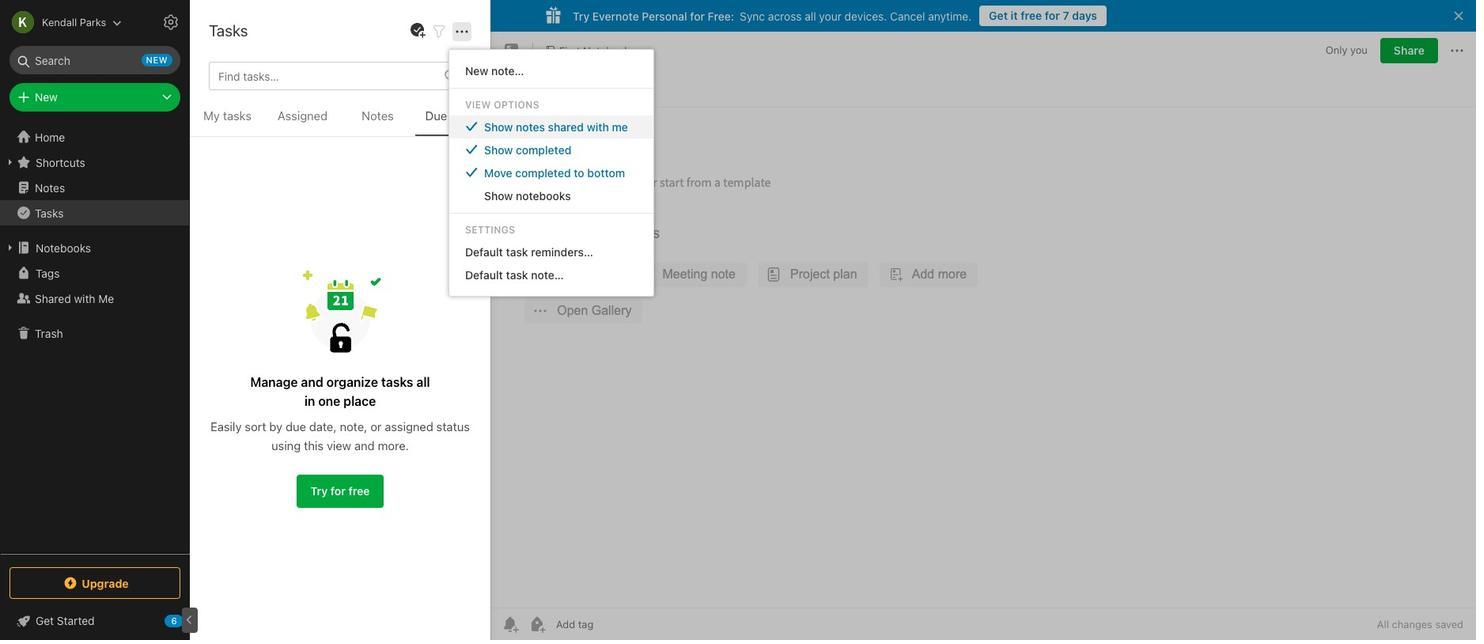 Task type: vqa. For each thing, say whether or not it's contained in the screenshot.
Options
yes



Task type: describe. For each thing, give the bounding box(es) containing it.
move completed to bottom
[[484, 166, 625, 179]]

show for show notes shared with me
[[484, 120, 513, 133]]

try evernote personal for free: sync across all your devices. cancel anytime.
[[573, 9, 972, 23]]

my tasks
[[203, 108, 252, 123]]

for inside button
[[331, 484, 346, 497]]

new note… link
[[449, 59, 654, 82]]

new for new
[[35, 90, 58, 104]]

home
[[35, 130, 65, 144]]

finish the presentation
[[210, 424, 325, 437]]

changes
[[1392, 618, 1433, 631]]

and inside easily sort by due date, note, or assigned status using this view and more.
[[355, 438, 375, 452]]

manage
[[250, 375, 298, 389]]

new
[[146, 55, 168, 65]]

sort
[[245, 419, 266, 433]]

get for get started
[[36, 614, 54, 627]]

dropdown list menu containing show notes shared with me
[[449, 115, 654, 207]]

untitled button
[[190, 108, 491, 203]]

7
[[1063, 9, 1070, 22]]

more.
[[378, 438, 409, 452]]

default task note…
[[465, 268, 564, 281]]

note,
[[340, 419, 367, 433]]

default task reminders…
[[465, 245, 593, 258]]

trash
[[35, 326, 63, 340]]

share
[[1394, 44, 1425, 57]]

notebooks
[[36, 241, 91, 254]]

for for free:
[[690, 9, 705, 23]]

expand note image
[[502, 41, 521, 60]]

default for default task reminders…
[[465, 245, 503, 258]]

Find tasks… text field
[[212, 63, 435, 89]]

on
[[564, 80, 577, 94]]

try for free button
[[297, 474, 383, 508]]

personal
[[642, 9, 687, 23]]

move completed to bottom link
[[449, 161, 654, 184]]

dates
[[450, 108, 481, 123]]

new for new note…
[[465, 64, 489, 77]]

kendall
[[42, 15, 77, 28]]

upgrade
[[82, 576, 129, 590]]

try for try for free
[[311, 484, 328, 497]]

options
[[494, 99, 540, 110]]

tasks inside my tasks button
[[223, 108, 252, 123]]

shortcuts
[[36, 155, 85, 169]]

filter tasks image
[[430, 22, 449, 41]]

try for free
[[311, 484, 370, 497]]

more actions and view options image
[[453, 22, 472, 41]]

task for note…
[[506, 268, 528, 281]]

0 horizontal spatial note…
[[491, 64, 524, 77]]

assigned button
[[265, 106, 340, 136]]

minutes
[[237, 266, 273, 278]]

Account field
[[0, 6, 122, 38]]

note list element
[[190, 32, 491, 640]]

shared
[[548, 120, 584, 133]]

get it free for 7 days
[[989, 9, 1098, 22]]

across
[[768, 9, 802, 23]]

get for get it free for 7 days
[[989, 9, 1008, 22]]

1 horizontal spatial note…
[[531, 268, 564, 281]]

notes up 4 notes
[[224, 47, 268, 66]]

tags button
[[0, 260, 189, 286]]

place
[[344, 394, 376, 408]]

tasks button
[[0, 200, 189, 226]]

add tag image
[[528, 615, 547, 634]]

default task reminders… link
[[449, 240, 654, 263]]

anytime.
[[928, 9, 972, 23]]

move
[[484, 166, 512, 179]]

Help and Learning task checklist field
[[0, 608, 190, 634]]

notes link
[[0, 175, 189, 200]]

status
[[437, 419, 470, 433]]

a few minutes ago button
[[190, 203, 491, 298]]

parks
[[80, 15, 106, 28]]

all
[[1378, 618, 1389, 631]]

new task image
[[408, 21, 427, 40]]

tree containing home
[[0, 124, 190, 553]]

upgrade button
[[9, 567, 180, 599]]

tags
[[36, 266, 60, 280]]

Note Editor text field
[[491, 108, 1477, 608]]

tasks inside "manage and organize tasks all in one place"
[[381, 375, 413, 389]]

free for it
[[1021, 9, 1042, 22]]

meeting notes
[[210, 407, 287, 421]]

days
[[1072, 9, 1098, 22]]

one
[[318, 394, 340, 408]]

view
[[327, 438, 351, 452]]

in
[[304, 394, 315, 408]]

due
[[425, 108, 447, 123]]

organize
[[327, 375, 378, 389]]

all inside "manage and organize tasks all in one place"
[[417, 375, 430, 389]]

me
[[612, 120, 628, 133]]

tasks inside button
[[35, 206, 64, 220]]

show notebooks
[[484, 189, 571, 202]]

date,
[[309, 419, 337, 433]]

this
[[304, 438, 324, 452]]

only you
[[1326, 44, 1368, 56]]

a few minutes ago
[[210, 266, 292, 278]]

a
[[210, 266, 216, 278]]

free for for
[[349, 484, 370, 497]]

only
[[1326, 44, 1348, 56]]

it
[[1011, 9, 1018, 22]]

your
[[819, 9, 842, 23]]

completed for show
[[516, 143, 572, 156]]

notes button
[[340, 106, 415, 136]]

notebooks link
[[0, 235, 189, 260]]



Task type: locate. For each thing, give the bounding box(es) containing it.
1 horizontal spatial for
[[690, 9, 705, 23]]

expand notebooks image
[[4, 241, 17, 254]]

0 vertical spatial tasks
[[223, 108, 252, 123]]

and up the in
[[301, 375, 323, 389]]

notebook
[[583, 44, 630, 57]]

1 vertical spatial task
[[506, 268, 528, 281]]

using
[[272, 438, 301, 452]]

0 vertical spatial task
[[506, 245, 528, 258]]

view options
[[465, 99, 540, 110]]

free inside try for free button
[[349, 484, 370, 497]]

shared with me
[[35, 292, 114, 305]]

new
[[465, 64, 489, 77], [35, 90, 58, 104]]

1 horizontal spatial notes
[[516, 120, 545, 133]]

dropdown list menu containing default task reminders…
[[449, 240, 654, 286]]

assigned
[[278, 108, 328, 123]]

0 vertical spatial and
[[301, 375, 323, 389]]

notes for show
[[516, 120, 545, 133]]

0 vertical spatial note…
[[491, 64, 524, 77]]

show notes shared with me link
[[449, 115, 654, 138]]

0 horizontal spatial notes
[[219, 81, 247, 94]]

add a reminder image
[[501, 615, 520, 634]]

Filter tasks field
[[430, 21, 449, 41]]

finish
[[210, 424, 238, 437]]

notes left the 'due'
[[362, 108, 394, 123]]

1 completed from the top
[[516, 143, 572, 156]]

new inside new note… link
[[465, 64, 489, 77]]

0 vertical spatial new
[[465, 64, 489, 77]]

0 horizontal spatial all
[[417, 375, 430, 389]]

note window element
[[491, 32, 1477, 640]]

task for reminders…
[[506, 245, 528, 258]]

show inside menu item
[[484, 120, 513, 133]]

home link
[[0, 124, 190, 150]]

notes for 4
[[219, 81, 247, 94]]

2 vertical spatial show
[[484, 189, 513, 202]]

get left started
[[36, 614, 54, 627]]

1 vertical spatial all
[[417, 375, 430, 389]]

nov
[[580, 80, 600, 94]]

1 vertical spatial new
[[35, 90, 58, 104]]

for left 7
[[1045, 9, 1060, 22]]

1 horizontal spatial all
[[805, 9, 816, 23]]

0 vertical spatial all
[[805, 9, 816, 23]]

notes inside note list element
[[219, 81, 247, 94]]

1 vertical spatial note…
[[531, 268, 564, 281]]

share button
[[1381, 38, 1439, 63]]

0 horizontal spatial free
[[349, 484, 370, 497]]

completed
[[516, 143, 572, 156], [515, 166, 571, 179]]

1 horizontal spatial with
[[587, 120, 609, 133]]

tree
[[0, 124, 190, 553]]

0 horizontal spatial for
[[331, 484, 346, 497]]

1 dropdown list menu from the top
[[449, 115, 654, 207]]

completed up 'notebooks'
[[515, 166, 571, 179]]

2 show from the top
[[484, 143, 513, 156]]

bottom
[[587, 166, 625, 179]]

click to collapse image
[[184, 611, 196, 630]]

free
[[1021, 9, 1042, 22], [349, 484, 370, 497]]

1 horizontal spatial try
[[573, 9, 590, 23]]

2 completed from the top
[[515, 166, 571, 179]]

2023
[[614, 80, 641, 94]]

show
[[484, 120, 513, 133], [484, 143, 513, 156], [484, 189, 513, 202]]

notes right 4
[[219, 81, 247, 94]]

1 vertical spatial try
[[311, 484, 328, 497]]

1 horizontal spatial new
[[465, 64, 489, 77]]

and
[[301, 375, 323, 389], [355, 438, 375, 452]]

settings
[[465, 224, 516, 235]]

1 vertical spatial default
[[465, 268, 503, 281]]

manage and organize tasks all in one place
[[250, 375, 430, 408]]

me
[[98, 292, 114, 305]]

last edited on nov 7, 2023
[[504, 80, 641, 94]]

1 vertical spatial free
[[349, 484, 370, 497]]

for for 7
[[1045, 9, 1060, 22]]

show completed
[[484, 143, 572, 156]]

1 vertical spatial tasks
[[35, 206, 64, 220]]

sync
[[740, 9, 765, 23]]

show for show completed
[[484, 143, 513, 156]]

0 vertical spatial try
[[573, 9, 590, 23]]

notes inside button
[[362, 108, 394, 123]]

show up move
[[484, 143, 513, 156]]

tasks right the my
[[223, 108, 252, 123]]

try
[[573, 9, 590, 23], [311, 484, 328, 497]]

1 vertical spatial notes
[[516, 120, 545, 133]]

to
[[574, 166, 585, 179]]

2 task from the top
[[506, 268, 528, 281]]

0 vertical spatial free
[[1021, 9, 1042, 22]]

0 horizontal spatial try
[[311, 484, 328, 497]]

free down view
[[349, 484, 370, 497]]

0 horizontal spatial and
[[301, 375, 323, 389]]

free right it
[[1021, 9, 1042, 22]]

kendall parks
[[42, 15, 106, 28]]

1 horizontal spatial get
[[989, 9, 1008, 22]]

0 vertical spatial dropdown list menu
[[449, 115, 654, 207]]

show notes shared with me menu item
[[449, 115, 654, 138]]

untitled
[[210, 122, 252, 136]]

edited
[[529, 80, 561, 94]]

new search field
[[21, 46, 172, 74]]

2 dropdown list menu from the top
[[449, 240, 654, 286]]

shortcuts button
[[0, 150, 189, 175]]

1 vertical spatial show
[[484, 143, 513, 156]]

1 horizontal spatial tasks
[[381, 375, 413, 389]]

get started
[[36, 614, 95, 627]]

easily sort by due date, note, or assigned status using this view and more.
[[211, 419, 470, 452]]

notes up finish the presentation
[[256, 407, 287, 421]]

free inside get it free for 7 days button
[[1021, 9, 1042, 22]]

evernote
[[593, 9, 639, 23]]

notes
[[219, 81, 247, 94], [516, 120, 545, 133]]

1 vertical spatial and
[[355, 438, 375, 452]]

by
[[269, 419, 283, 433]]

1 horizontal spatial and
[[355, 438, 375, 452]]

4
[[209, 81, 216, 94]]

reminders…
[[531, 245, 593, 258]]

task up "default task note…" in the left top of the page
[[506, 245, 528, 258]]

task down default task reminders…
[[506, 268, 528, 281]]

tasks
[[223, 108, 252, 123], [381, 375, 413, 389]]

tasks up notebooks
[[35, 206, 64, 220]]

1 vertical spatial get
[[36, 614, 54, 627]]

all left your
[[805, 9, 816, 23]]

notes up "show completed"
[[516, 120, 545, 133]]

1 vertical spatial tasks
[[381, 375, 413, 389]]

settings image
[[161, 13, 180, 32]]

due
[[286, 419, 306, 433]]

for
[[1045, 9, 1060, 22], [690, 9, 705, 23], [331, 484, 346, 497]]

1 default from the top
[[465, 245, 503, 258]]

completed for move
[[515, 166, 571, 179]]

1 vertical spatial completed
[[515, 166, 571, 179]]

new inside new popup button
[[35, 90, 58, 104]]

my tasks button
[[190, 106, 265, 136]]

note…
[[491, 64, 524, 77], [531, 268, 564, 281]]

all up assigned
[[417, 375, 430, 389]]

2 default from the top
[[465, 268, 503, 281]]

first notebook
[[559, 44, 630, 57]]

0 horizontal spatial new
[[35, 90, 58, 104]]

default task note… link
[[449, 263, 654, 286]]

get inside button
[[989, 9, 1008, 22]]

and inside "manage and organize tasks all in one place"
[[301, 375, 323, 389]]

notebooks
[[516, 189, 571, 202]]

try left evernote
[[573, 9, 590, 23]]

shared with me link
[[0, 286, 189, 311]]

try for try evernote personal for free: sync across all your devices. cancel anytime.
[[573, 9, 590, 23]]

or
[[371, 419, 382, 433]]

1 horizontal spatial free
[[1021, 9, 1042, 22]]

0 vertical spatial notes
[[219, 81, 247, 94]]

note… down the default task reminders… link
[[531, 268, 564, 281]]

1 show from the top
[[484, 120, 513, 133]]

show completed link
[[449, 138, 654, 161]]

try inside try for free button
[[311, 484, 328, 497]]

new up view
[[465, 64, 489, 77]]

cancel
[[890, 9, 925, 23]]

get inside help and learning task checklist field
[[36, 614, 54, 627]]

1 vertical spatial dropdown list menu
[[449, 240, 654, 286]]

and down note,
[[355, 438, 375, 452]]

with
[[587, 120, 609, 133], [74, 292, 95, 305]]

0 horizontal spatial with
[[74, 292, 95, 305]]

trash link
[[0, 320, 189, 346]]

show down the view options
[[484, 120, 513, 133]]

completed down show notes shared with me menu item
[[516, 143, 572, 156]]

0 horizontal spatial tasks
[[223, 108, 252, 123]]

1 horizontal spatial tasks
[[209, 21, 248, 40]]

More actions and view options field
[[449, 21, 472, 41]]

new note…
[[465, 64, 524, 77]]

notes inside show notes shared with me link
[[516, 120, 545, 133]]

for down view
[[331, 484, 346, 497]]

show notes shared with me
[[484, 120, 628, 133]]

notes down shortcuts
[[35, 181, 65, 194]]

last
[[504, 80, 526, 94]]

saved
[[1436, 618, 1464, 631]]

1 vertical spatial with
[[74, 292, 95, 305]]

all
[[805, 9, 816, 23], [417, 375, 430, 389]]

get left it
[[989, 9, 1008, 22]]

tasks up 4 notes
[[209, 21, 248, 40]]

default for default task note…
[[465, 268, 503, 281]]

started
[[57, 614, 95, 627]]

shared
[[35, 292, 71, 305]]

devices.
[[845, 9, 887, 23]]

first
[[559, 44, 580, 57]]

0 horizontal spatial get
[[36, 614, 54, 627]]

0 vertical spatial completed
[[516, 143, 572, 156]]

0 vertical spatial with
[[587, 120, 609, 133]]

0 vertical spatial show
[[484, 120, 513, 133]]

1 task from the top
[[506, 245, 528, 258]]

0 vertical spatial get
[[989, 9, 1008, 22]]

task
[[506, 245, 528, 258], [506, 268, 528, 281]]

you
[[1351, 44, 1368, 56]]

tasks
[[209, 21, 248, 40], [35, 206, 64, 220]]

new button
[[9, 83, 180, 112]]

get it free for 7 days button
[[980, 6, 1107, 26]]

Search text field
[[21, 46, 169, 74]]

tasks right organize
[[381, 375, 413, 389]]

assigned
[[385, 419, 433, 433]]

my
[[203, 108, 220, 123]]

0 vertical spatial tasks
[[209, 21, 248, 40]]

free:
[[708, 9, 734, 23]]

show down move
[[484, 189, 513, 202]]

3 show from the top
[[484, 189, 513, 202]]

0 vertical spatial default
[[465, 245, 503, 258]]

show notebooks link
[[449, 184, 654, 207]]

0 horizontal spatial tasks
[[35, 206, 64, 220]]

easily
[[211, 419, 242, 433]]

show for show notebooks
[[484, 189, 513, 202]]

new up home
[[35, 90, 58, 104]]

with inside menu item
[[587, 120, 609, 133]]

for left free:
[[690, 9, 705, 23]]

few
[[218, 266, 234, 278]]

note… up "last"
[[491, 64, 524, 77]]

try down this
[[311, 484, 328, 497]]

for inside button
[[1045, 9, 1060, 22]]

dropdown list menu
[[449, 115, 654, 207], [449, 240, 654, 286]]

6
[[171, 616, 177, 626]]

2 horizontal spatial for
[[1045, 9, 1060, 22]]



